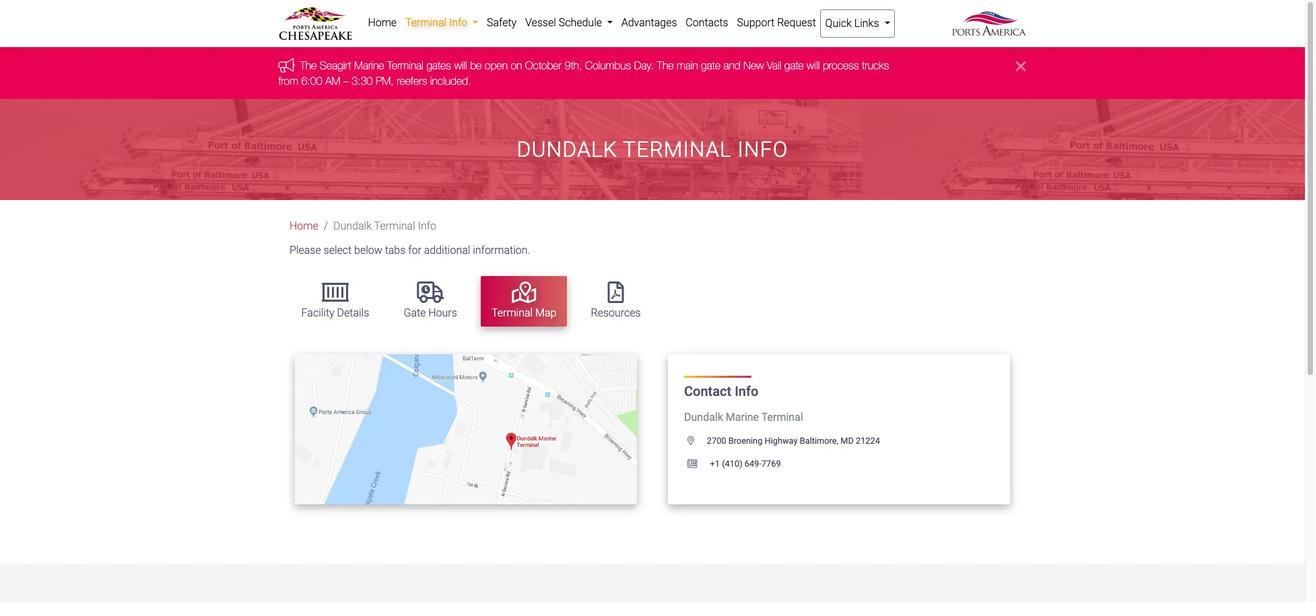 Task type: vqa. For each thing, say whether or not it's contained in the screenshot.
Highway
yes



Task type: locate. For each thing, give the bounding box(es) containing it.
terminal map
[[492, 306, 557, 319]]

links
[[855, 17, 879, 30]]

2 vertical spatial dundalk
[[684, 411, 723, 424]]

0 vertical spatial marine
[[355, 60, 385, 72]]

0 vertical spatial home link
[[364, 9, 401, 36]]

home link
[[364, 9, 401, 36], [290, 220, 318, 233]]

info
[[449, 16, 468, 29], [738, 137, 788, 162], [418, 220, 436, 233], [735, 384, 759, 400]]

0 horizontal spatial gate
[[702, 60, 721, 72]]

and
[[724, 60, 741, 72]]

close image
[[1017, 58, 1027, 74]]

the up 6:00
[[300, 60, 317, 72]]

1 vertical spatial dundalk terminal info
[[334, 220, 436, 233]]

select
[[324, 244, 352, 257]]

home link up please
[[290, 220, 318, 233]]

md
[[841, 436, 854, 446]]

marine up 3:30 at the left
[[355, 60, 385, 72]]

(410)
[[722, 459, 743, 469]]

terminal
[[405, 16, 447, 29], [388, 60, 424, 72], [623, 137, 732, 162], [374, 220, 415, 233], [492, 306, 533, 319], [762, 411, 803, 424]]

vessel
[[525, 16, 556, 29]]

new
[[744, 60, 765, 72]]

gate left and
[[702, 60, 721, 72]]

1 horizontal spatial gate
[[785, 60, 804, 72]]

tab list
[[284, 270, 1027, 333]]

the seagirt marine terminal gates will be open on october 9th, columbus day. the main gate and new vail gate will process trucks from 6:00 am – 3:30 pm, reefers included. alert
[[0, 47, 1306, 99]]

home
[[368, 16, 397, 29], [290, 220, 318, 233]]

hours
[[429, 306, 457, 319]]

2 the from the left
[[658, 60, 674, 72]]

2700 broening highway          baltimore, md 21224 link
[[684, 436, 880, 446]]

1 horizontal spatial dundalk terminal info
[[517, 137, 788, 162]]

marine up broening
[[726, 411, 759, 424]]

1 horizontal spatial will
[[807, 60, 820, 72]]

7769
[[762, 459, 781, 469]]

please
[[290, 244, 321, 257]]

open
[[485, 60, 508, 72]]

support request link
[[733, 9, 821, 36]]

terminal inside "link"
[[405, 16, 447, 29]]

1 horizontal spatial home link
[[364, 9, 401, 36]]

home left terminal info
[[368, 16, 397, 29]]

0 vertical spatial home
[[368, 16, 397, 29]]

included.
[[431, 75, 472, 87]]

+1 (410) 649-7769
[[708, 459, 781, 469]]

the right day.
[[658, 60, 674, 72]]

broening
[[729, 436, 763, 446]]

1 vertical spatial home link
[[290, 220, 318, 233]]

0 vertical spatial dundalk terminal info
[[517, 137, 788, 162]]

marine
[[355, 60, 385, 72], [726, 411, 759, 424]]

directions image
[[495, 424, 507, 434]]

info inside "link"
[[449, 16, 468, 29]]

home link left terminal info
[[364, 9, 401, 36]]

2 gate from the left
[[785, 60, 804, 72]]

gate right the "vail"
[[785, 60, 804, 72]]

gate
[[702, 60, 721, 72], [785, 60, 804, 72]]

directions
[[443, 424, 492, 435]]

the
[[300, 60, 317, 72], [658, 60, 674, 72]]

advantages link
[[617, 9, 682, 36]]

1 horizontal spatial marine
[[726, 411, 759, 424]]

–
[[344, 75, 349, 87]]

dundalk
[[517, 137, 618, 162], [334, 220, 372, 233], [684, 411, 723, 424]]

1 will from the left
[[455, 60, 468, 72]]

information.
[[473, 244, 530, 257]]

0 vertical spatial dundalk
[[517, 137, 618, 162]]

dundalk marine terminal
[[684, 411, 803, 424]]

will
[[455, 60, 468, 72], [807, 60, 820, 72]]

dundalk terminal info
[[517, 137, 788, 162], [334, 220, 436, 233]]

safety
[[487, 16, 517, 29]]

contact
[[684, 384, 732, 400]]

home up please
[[290, 220, 318, 233]]

1 horizontal spatial the
[[658, 60, 674, 72]]

resources
[[591, 306, 641, 319]]

terminal map link
[[481, 276, 567, 327]]

baltimore,
[[800, 436, 839, 446]]

0 horizontal spatial home link
[[290, 220, 318, 233]]

1 vertical spatial dundalk
[[334, 220, 372, 233]]

october
[[526, 60, 562, 72]]

0 horizontal spatial the
[[300, 60, 317, 72]]

please select below tabs for additional information.
[[290, 244, 530, 257]]

6:00
[[302, 75, 323, 87]]

map
[[536, 306, 557, 319]]

day.
[[635, 60, 655, 72]]

terminal inside the seagirt marine terminal gates will be open on october 9th, columbus day. the main gate and new vail gate will process trucks from 6:00 am – 3:30 pm, reefers included.
[[388, 60, 424, 72]]

tabs
[[385, 244, 406, 257]]

will left be at the left
[[455, 60, 468, 72]]

0 horizontal spatial marine
[[355, 60, 385, 72]]

0 horizontal spatial will
[[455, 60, 468, 72]]

1 vertical spatial home
[[290, 220, 318, 233]]

vail
[[768, 60, 782, 72]]

marine inside the seagirt marine terminal gates will be open on october 9th, columbus day. the main gate and new vail gate will process trucks from 6:00 am – 3:30 pm, reefers included.
[[355, 60, 385, 72]]

schedule
[[559, 16, 602, 29]]

2 will from the left
[[807, 60, 820, 72]]

main
[[677, 60, 699, 72]]

0 horizontal spatial dundalk terminal info
[[334, 220, 436, 233]]

will left process
[[807, 60, 820, 72]]

gate hours link
[[393, 276, 468, 327]]



Task type: describe. For each thing, give the bounding box(es) containing it.
details
[[337, 306, 369, 319]]

gate
[[404, 306, 426, 319]]

get directions link
[[402, 414, 530, 445]]

am
[[326, 75, 341, 87]]

quick links link
[[821, 9, 895, 38]]

process
[[823, 60, 860, 72]]

phone office image
[[688, 460, 708, 469]]

support request
[[737, 16, 816, 29]]

bullhorn image
[[279, 58, 300, 73]]

terminal info link
[[401, 9, 483, 36]]

1 horizontal spatial home
[[368, 16, 397, 29]]

1 horizontal spatial dundalk
[[517, 137, 618, 162]]

support
[[737, 16, 775, 29]]

1 gate from the left
[[702, 60, 721, 72]]

contacts link
[[682, 9, 733, 36]]

resources link
[[580, 276, 652, 327]]

safety link
[[483, 9, 521, 36]]

0 horizontal spatial dundalk
[[334, 220, 372, 233]]

contacts
[[686, 16, 729, 29]]

9th,
[[565, 60, 583, 72]]

facility
[[302, 306, 335, 319]]

vessel schedule
[[525, 16, 605, 29]]

the seagirt marine terminal gates will be open on october 9th, columbus day. the main gate and new vail gate will process trucks from 6:00 am – 3:30 pm, reefers included. link
[[279, 60, 890, 87]]

3:30
[[352, 75, 373, 87]]

facility details
[[302, 306, 369, 319]]

quick
[[826, 17, 852, 30]]

+1
[[710, 459, 720, 469]]

get
[[425, 424, 441, 435]]

columbus
[[586, 60, 632, 72]]

trucks
[[863, 60, 890, 72]]

request
[[778, 16, 816, 29]]

2700
[[707, 436, 727, 446]]

1 the from the left
[[300, 60, 317, 72]]

649-
[[745, 459, 762, 469]]

additional
[[424, 244, 470, 257]]

contact info
[[684, 384, 759, 400]]

highway
[[765, 436, 798, 446]]

below
[[354, 244, 382, 257]]

the seagirt marine terminal gates will be open on october 9th, columbus day. the main gate and new vail gate will process trucks from 6:00 am – 3:30 pm, reefers included.
[[279, 60, 890, 87]]

seagirt
[[320, 60, 352, 72]]

pm,
[[376, 75, 394, 87]]

quick links
[[826, 17, 882, 30]]

+1 (410) 649-7769 link
[[684, 459, 781, 469]]

reefers
[[397, 75, 428, 87]]

facility details link
[[291, 276, 380, 327]]

vessel schedule link
[[521, 9, 617, 36]]

2 horizontal spatial dundalk
[[684, 411, 723, 424]]

terminal info
[[405, 16, 470, 29]]

21224
[[856, 436, 880, 446]]

tab list containing facility details
[[284, 270, 1027, 333]]

advantages
[[622, 16, 677, 29]]

gate hours
[[404, 306, 457, 319]]

gates
[[427, 60, 452, 72]]

get directions
[[425, 424, 495, 435]]

0 horizontal spatial home
[[290, 220, 318, 233]]

1 vertical spatial marine
[[726, 411, 759, 424]]

on
[[511, 60, 523, 72]]

for
[[408, 244, 422, 257]]

2700 broening highway          baltimore, md 21224
[[705, 436, 880, 446]]

be
[[471, 60, 482, 72]]

from
[[279, 75, 299, 87]]

map marker alt image
[[688, 437, 705, 446]]



